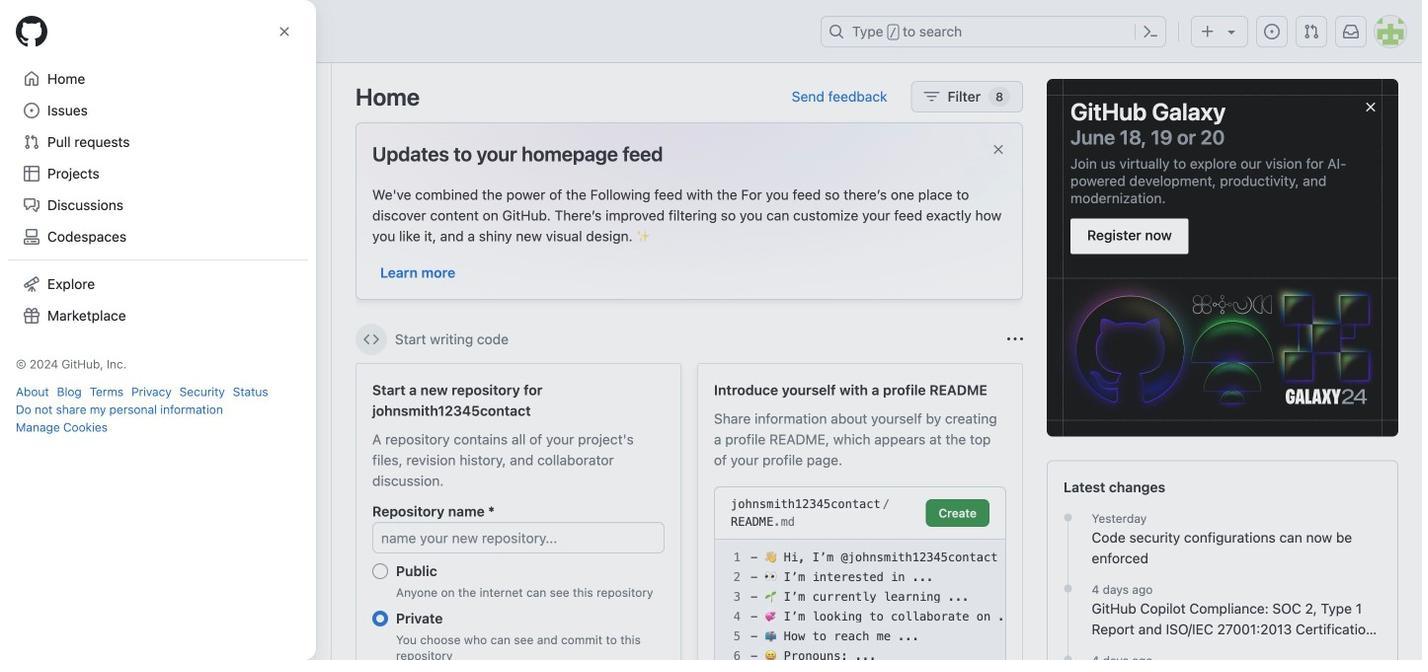 Task type: describe. For each thing, give the bounding box(es) containing it.
issue opened image
[[1265, 24, 1280, 40]]

2 dot fill image from the top
[[1061, 652, 1076, 661]]



Task type: locate. For each thing, give the bounding box(es) containing it.
dot fill image up dot fill icon
[[1061, 510, 1076, 526]]

1 vertical spatial dot fill image
[[1061, 652, 1076, 661]]

dot fill image
[[1061, 510, 1076, 526], [1061, 652, 1076, 661]]

inbox image
[[1344, 24, 1359, 40]]

1 dot fill image from the top
[[1061, 510, 1076, 526]]

dot fill image
[[1061, 581, 1076, 597]]

dot fill image down dot fill icon
[[1061, 652, 1076, 661]]

account element
[[0, 63, 332, 661]]

0 vertical spatial dot fill image
[[1061, 510, 1076, 526]]

explore element
[[1047, 79, 1399, 661]]

git pull request image
[[1304, 24, 1320, 40]]

command palette image
[[1143, 24, 1159, 40]]



Task type: vqa. For each thing, say whether or not it's contained in the screenshot.
git pull request 'icon'
yes



